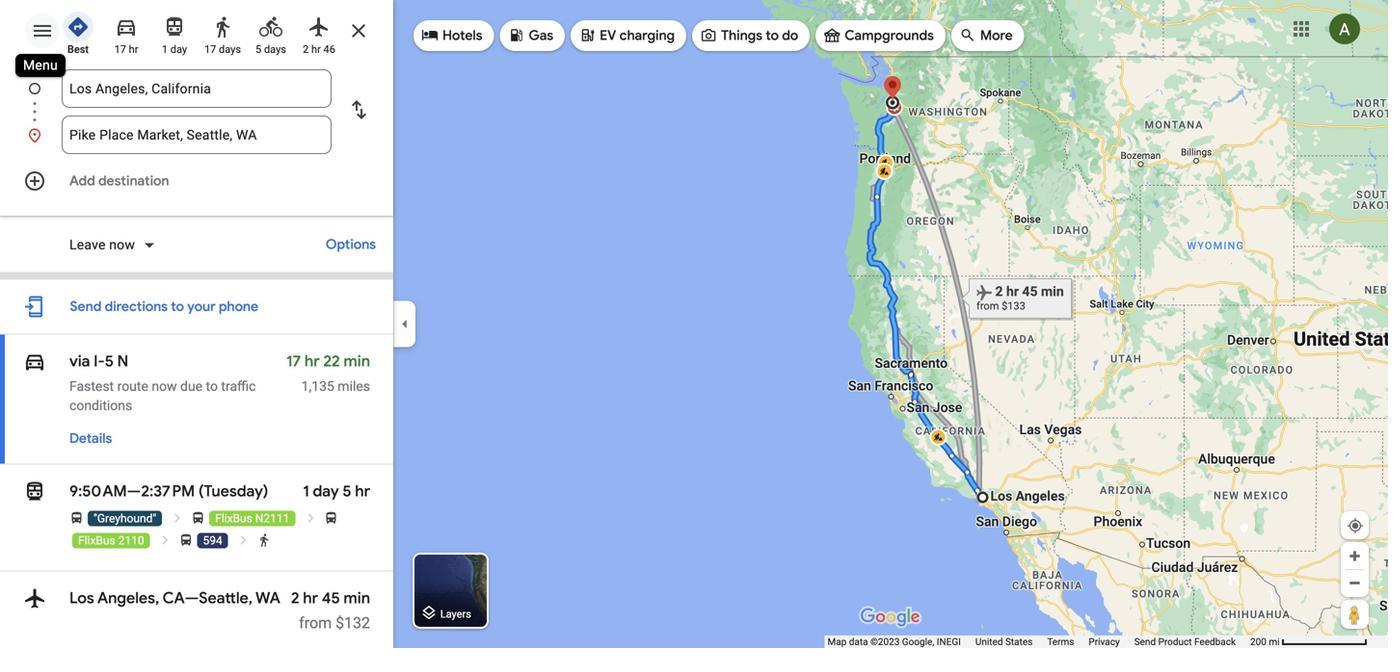 Task type: vqa. For each thing, say whether or not it's contained in the screenshot.


Task type: locate. For each thing, give the bounding box(es) containing it.
17 left the 22
[[286, 352, 301, 372]]

5 inside via i-5 n fastest route now due to traffic conditions
[[105, 352, 114, 372]]

(tuesday)
[[199, 482, 268, 502]]

transit image up 1 day
[[163, 15, 186, 39]]

1 vertical spatial day
[[313, 482, 339, 502]]

none field for second list item from the top of the google maps element
[[69, 116, 324, 154]]

privacy
[[1089, 637, 1120, 648]]

2 horizontal spatial 17
[[286, 352, 301, 372]]

bus image for "greyhound"
[[69, 511, 84, 526]]

0 horizontal spatial 1
[[162, 43, 168, 55]]

2 horizontal spatial 5
[[343, 482, 351, 502]]

0 vertical spatial min
[[344, 352, 370, 372]]

5 for via i-5 n fastest route now due to traffic conditions
[[105, 352, 114, 372]]

walk image
[[257, 534, 272, 548]]

product
[[1158, 637, 1192, 648]]

send left product
[[1134, 637, 1156, 648]]

, then image left "walk" image
[[236, 534, 251, 548]]

0 vertical spatial send
[[70, 298, 102, 316]]

destination
[[98, 173, 169, 190]]

min
[[344, 352, 370, 372], [344, 589, 370, 609]]

5 days radio
[[251, 8, 291, 57]]

footer
[[828, 636, 1250, 649]]

0 horizontal spatial transit image
[[23, 478, 46, 506]]

17 hr radio
[[106, 8, 147, 57]]

send
[[70, 298, 102, 316], [1134, 637, 1156, 648]]

2 days from the left
[[264, 43, 286, 55]]

0 horizontal spatial flixbus
[[78, 535, 115, 548]]

2 none field from the top
[[69, 116, 324, 154]]

flixbus
[[215, 512, 252, 526], [78, 535, 115, 548]]

2 horizontal spatial to
[[766, 27, 779, 44]]

2 right wa
[[291, 589, 299, 609]]

17 right best at the top of the page
[[114, 43, 126, 55]]

directions
[[105, 298, 168, 316]]

1 days from the left
[[219, 43, 241, 55]]

list item
[[0, 69, 393, 131], [0, 116, 393, 154]]

min inside "2 hr 45 min from $132"
[[344, 589, 370, 609]]

min inside 17 hr 22 min 1,135 miles
[[344, 352, 370, 372]]

map
[[828, 637, 847, 648]]

0 vertical spatial none field
[[69, 69, 324, 108]]

2 for 45
[[291, 589, 299, 609]]

17
[[114, 43, 126, 55], [204, 43, 216, 55], [286, 352, 301, 372]]

1 horizontal spatial 1
[[303, 482, 309, 502]]

min right the 22
[[344, 352, 370, 372]]

 ev charging
[[579, 25, 675, 46]]

hr for 45
[[303, 589, 318, 609]]

1 horizontal spatial days
[[264, 43, 286, 55]]

flixbus left '2110'
[[78, 535, 115, 548]]

day up starting point los angeles, california field
[[170, 43, 187, 55]]

2 left 46
[[303, 43, 309, 55]]

200 mi
[[1250, 637, 1280, 648]]

1 horizontal spatial driving image
[[115, 15, 138, 39]]

2 vertical spatial to
[[206, 379, 218, 395]]

flixbus down (tuesday)
[[215, 512, 252, 526]]


[[23, 478, 46, 506]]

day
[[170, 43, 187, 55], [313, 482, 339, 502]]

driving image left the via
[[23, 348, 46, 376]]

2110
[[118, 535, 144, 548]]

now left due at the left
[[152, 379, 177, 395]]

terms
[[1047, 637, 1074, 648]]

$132
[[336, 615, 370, 633]]

to left your
[[171, 298, 184, 316]]

0 vertical spatial day
[[170, 43, 187, 55]]

footer containing map data ©2023 google, inegi
[[828, 636, 1250, 649]]

22
[[323, 352, 340, 372]]

days inside radio
[[219, 43, 241, 55]]

 hotels
[[421, 25, 483, 46]]

driving image inside 17 hr radio
[[115, 15, 138, 39]]

united states button
[[976, 636, 1033, 649]]

17 days radio
[[202, 8, 243, 57]]

 more
[[959, 25, 1013, 46]]

send directions to your phone
[[70, 298, 258, 316]]

days
[[219, 43, 241, 55], [264, 43, 286, 55]]

Best radio
[[58, 8, 98, 57]]

none field down 1 day
[[69, 69, 324, 108]]

0 vertical spatial 5
[[256, 43, 261, 55]]

0 horizontal spatial 2
[[291, 589, 299, 609]]

1 horizontal spatial to
[[206, 379, 218, 395]]

1 vertical spatial now
[[152, 379, 177, 395]]

0 horizontal spatial to
[[171, 298, 184, 316]]

1 horizontal spatial 17
[[204, 43, 216, 55]]

hotels
[[443, 27, 483, 44]]

1 inside 1 day option
[[162, 43, 168, 55]]

bus image
[[69, 511, 84, 526], [191, 511, 205, 526], [179, 534, 193, 548]]

due
[[180, 379, 203, 395]]

bus image up 594 on the bottom of the page
[[191, 511, 205, 526]]

day for 1 day
[[170, 43, 187, 55]]

1 horizontal spatial send
[[1134, 637, 1156, 648]]

594
[[203, 535, 222, 548]]

to right due at the left
[[206, 379, 218, 395]]

angeles,
[[97, 589, 159, 609]]

los
[[69, 589, 94, 609]]

leave now
[[69, 237, 135, 253]]

hr inside "2 hr 45 min from $132"
[[303, 589, 318, 609]]

ca—seattle,
[[163, 589, 253, 609]]

send inside 'button'
[[70, 298, 102, 316]]

directions main content
[[0, 0, 393, 649]]

17 down walking image at the top
[[204, 43, 216, 55]]

, then image down 9:50 am — 2:37 pm (tuesday)
[[170, 511, 185, 526]]

i-
[[94, 352, 105, 372]]

2 inside "2 hr 45 min from $132"
[[291, 589, 299, 609]]

transit image containing 
[[23, 478, 46, 506]]

google maps element
[[0, 0, 1388, 649]]

0 horizontal spatial days
[[219, 43, 241, 55]]

1 none field from the top
[[69, 69, 324, 108]]

, then image right '2110'
[[158, 534, 173, 548]]

2 vertical spatial 5
[[343, 482, 351, 502]]

list inside google maps element
[[0, 69, 393, 154]]

send inside button
[[1134, 637, 1156, 648]]

conditions
[[69, 398, 132, 414]]

google account: angela cha  
(angela.cha@adept.ai) image
[[1330, 14, 1360, 44]]

flixbus for flixbus 2110
[[78, 535, 115, 548]]

1 horizontal spatial 2
[[303, 43, 309, 55]]

days down cycling icon
[[264, 43, 286, 55]]

17 inside 17 hr 22 min 1,135 miles
[[286, 352, 301, 372]]

2 hr 45 min from $132
[[291, 589, 370, 633]]

min up $132
[[344, 589, 370, 609]]

details
[[69, 430, 112, 448]]

1
[[162, 43, 168, 55], [303, 482, 309, 502]]

google,
[[902, 637, 935, 648]]

45
[[322, 589, 340, 609]]

bus image left 594 on the bottom of the page
[[179, 534, 193, 548]]

17 for 17 hr
[[114, 43, 126, 55]]

1 vertical spatial min
[[344, 589, 370, 609]]

1 vertical spatial 1
[[303, 482, 309, 502]]

0 horizontal spatial 17
[[114, 43, 126, 55]]

none field down starting point los angeles, california field
[[69, 116, 324, 154]]

2 inside radio
[[303, 43, 309, 55]]

send for send directions to your phone
[[70, 298, 102, 316]]

1,135
[[301, 379, 334, 395]]

1 day
[[162, 43, 187, 55]]

traffic
[[221, 379, 256, 395]]

now
[[109, 237, 135, 253], [152, 379, 177, 395]]

to left do
[[766, 27, 779, 44]]

transit image
[[163, 15, 186, 39], [23, 478, 46, 506]]

None field
[[69, 69, 324, 108], [69, 116, 324, 154]]

to inside  things to do
[[766, 27, 779, 44]]

more
[[980, 27, 1013, 44]]

phone
[[219, 298, 258, 316]]


[[959, 25, 977, 46]]

do
[[782, 27, 799, 44]]

transit image left 9:50 am
[[23, 478, 46, 506]]

1 horizontal spatial day
[[313, 482, 339, 502]]


[[23, 348, 46, 376]]

options
[[326, 236, 376, 254]]

now right "leave"
[[109, 237, 135, 253]]

via i-5 n fastest route now due to traffic conditions
[[69, 352, 256, 414]]

best
[[67, 43, 89, 55]]

0 vertical spatial flixbus
[[215, 512, 252, 526]]

1 horizontal spatial transit image
[[163, 15, 186, 39]]

1 min from the top
[[344, 352, 370, 372]]

via
[[69, 352, 90, 372]]

17 for 17 hr 22 min 1,135 miles
[[286, 352, 301, 372]]

states
[[1006, 637, 1033, 648]]

, then image
[[170, 511, 185, 526], [303, 511, 318, 526], [158, 534, 173, 548], [236, 534, 251, 548]]

0 vertical spatial to
[[766, 27, 779, 44]]

transit image inside 1 day option
[[163, 15, 186, 39]]

0 horizontal spatial now
[[109, 237, 135, 253]]

hr inside 17 hr radio
[[129, 43, 138, 55]]

zoom in image
[[1348, 550, 1362, 564]]

0 vertical spatial now
[[109, 237, 135, 253]]

1 inside directions main content
[[303, 482, 309, 502]]

footer inside google maps element
[[828, 636, 1250, 649]]

0 horizontal spatial send
[[70, 298, 102, 316]]

17 days
[[204, 43, 241, 55]]

0 vertical spatial 1
[[162, 43, 168, 55]]

list item down starting point los angeles, california field
[[0, 116, 393, 154]]

days for 5 days
[[264, 43, 286, 55]]

hr for 22
[[305, 352, 320, 372]]

1 for 1 day
[[162, 43, 168, 55]]

bus image down 9:50 am
[[69, 511, 84, 526]]

1 horizontal spatial flixbus
[[215, 512, 252, 526]]

miles
[[338, 379, 370, 395]]

los angeles, ca—seattle, wa
[[69, 589, 280, 609]]

, then image left bus icon
[[303, 511, 318, 526]]

days for 17 days
[[219, 43, 241, 55]]

days down walking image at the top
[[219, 43, 241, 55]]

1 vertical spatial to
[[171, 298, 184, 316]]

1 day radio
[[154, 8, 195, 57]]

5
[[256, 43, 261, 55], [105, 352, 114, 372], [343, 482, 351, 502]]

list
[[0, 69, 393, 154]]

1 horizontal spatial now
[[152, 379, 177, 395]]

0 horizontal spatial driving image
[[23, 348, 46, 376]]

min for 
[[344, 589, 370, 609]]

0 vertical spatial transit image
[[163, 15, 186, 39]]

days inside option
[[264, 43, 286, 55]]

1 vertical spatial send
[[1134, 637, 1156, 648]]

driving image
[[115, 15, 138, 39], [23, 348, 46, 376]]

1 vertical spatial none field
[[69, 116, 324, 154]]

1 vertical spatial 2
[[291, 589, 299, 609]]

0 vertical spatial driving image
[[115, 15, 138, 39]]

none field for second list item from the bottom of the google maps element
[[69, 69, 324, 108]]

17 for 17 days
[[204, 43, 216, 55]]

day up bus icon
[[313, 482, 339, 502]]

2 min from the top
[[344, 589, 370, 609]]

wa
[[256, 589, 280, 609]]

driving image up 17 hr
[[115, 15, 138, 39]]

0 horizontal spatial 5
[[105, 352, 114, 372]]

to inside 'button'
[[171, 298, 184, 316]]

9:50 am — 2:37 pm (tuesday)
[[69, 482, 268, 502]]

0 vertical spatial 2
[[303, 43, 309, 55]]

hr
[[129, 43, 138, 55], [311, 43, 321, 55], [305, 352, 320, 372], [355, 482, 370, 502], [303, 589, 318, 609]]

send left "directions"
[[70, 298, 102, 316]]

to
[[766, 27, 779, 44], [171, 298, 184, 316], [206, 379, 218, 395]]

day inside option
[[170, 43, 187, 55]]

day inside directions main content
[[313, 482, 339, 502]]

leave
[[69, 237, 106, 253]]

0 horizontal spatial day
[[170, 43, 187, 55]]

bus image for 594
[[179, 534, 193, 548]]

cycling image
[[259, 15, 282, 39]]

1 vertical spatial 5
[[105, 352, 114, 372]]

hr inside 2 hr 46 radio
[[311, 43, 321, 55]]

2:37 pm
[[141, 482, 195, 502]]

1 horizontal spatial 5
[[256, 43, 261, 55]]

1 vertical spatial flixbus
[[78, 535, 115, 548]]

list item down 1 day
[[0, 69, 393, 131]]

1 vertical spatial transit image
[[23, 478, 46, 506]]

none field starting point los angeles, california
[[69, 69, 324, 108]]

hr inside 17 hr 22 min 1,135 miles
[[305, 352, 320, 372]]

1 vertical spatial driving image
[[23, 348, 46, 376]]

bus image
[[324, 511, 339, 526]]

1 list item from the top
[[0, 69, 393, 131]]

privacy button
[[1089, 636, 1120, 649]]



Task type: describe. For each thing, give the bounding box(es) containing it.
flixbus 2110
[[78, 535, 144, 548]]

feedback
[[1195, 637, 1236, 648]]


[[23, 585, 46, 613]]


[[824, 25, 841, 46]]

inegi
[[937, 637, 961, 648]]

route
[[117, 379, 148, 395]]

 things to do
[[700, 25, 799, 46]]

map data ©2023 google, inegi
[[828, 637, 961, 648]]

flights image
[[308, 15, 331, 39]]

ev
[[600, 27, 616, 44]]

to for 
[[766, 27, 779, 44]]

reverse starting point and destination image
[[347, 98, 370, 121]]

bus image for flixbus n2111
[[191, 511, 205, 526]]

17 hr 22 min 1,135 miles
[[286, 352, 370, 395]]

1 day 5 hr
[[303, 482, 370, 502]]

charging
[[620, 27, 675, 44]]

united states
[[976, 637, 1033, 648]]

add destination
[[69, 173, 169, 190]]

2 list item from the top
[[0, 116, 393, 154]]

to inside via i-5 n fastest route now due to traffic conditions
[[206, 379, 218, 395]]

—
[[127, 482, 141, 502]]


[[579, 25, 596, 46]]

from
[[299, 615, 332, 633]]

flixbus for flixbus n2111
[[215, 512, 252, 526]]

2 hr 46 radio
[[299, 8, 339, 57]]

17 hr
[[114, 43, 138, 55]]

details button
[[60, 422, 122, 457]]

add
[[69, 173, 95, 190]]

day for 1 day 5 hr
[[313, 482, 339, 502]]

flights image
[[23, 585, 46, 613]]

46
[[323, 43, 335, 55]]

leave now option
[[69, 236, 139, 255]]

leave now button
[[62, 236, 164, 259]]

to for send
[[171, 298, 184, 316]]

9:50 am
[[69, 482, 127, 502]]

none field destination pike place market, seattle, wa
[[69, 116, 324, 154]]

send product feedback button
[[1134, 636, 1236, 649]]

fastest
[[69, 379, 114, 395]]

5 inside 5 days option
[[256, 43, 261, 55]]

transit image inside directions main content
[[23, 478, 46, 506]]

n
[[117, 352, 128, 372]]

your
[[187, 298, 216, 316]]

5 for 1 day 5 hr
[[343, 482, 351, 502]]


[[508, 25, 525, 46]]

2 for 46
[[303, 43, 309, 55]]

layers
[[440, 609, 471, 621]]

things
[[721, 27, 763, 44]]

collapse side panel image
[[394, 314, 416, 335]]

 gas
[[508, 25, 554, 46]]

"greyhound"
[[94, 512, 156, 526]]

walking image
[[211, 15, 234, 39]]

Destination Pike Place Market, Seattle, WA field
[[69, 123, 324, 147]]

min for 
[[344, 352, 370, 372]]

now inside option
[[109, 237, 135, 253]]

driving image containing 
[[23, 348, 46, 376]]

Starting point Los Angeles, California field
[[69, 77, 324, 100]]

best travel modes image
[[67, 15, 90, 39]]

5 days
[[256, 43, 286, 55]]

mi
[[1269, 637, 1280, 648]]

 campgrounds
[[824, 25, 934, 46]]

terms button
[[1047, 636, 1074, 649]]

send product feedback
[[1134, 637, 1236, 648]]

send for send product feedback
[[1134, 637, 1156, 648]]

200 mi button
[[1250, 637, 1368, 648]]

2 hr 46
[[303, 43, 335, 55]]

hr for 46
[[311, 43, 321, 55]]

show your location image
[[1347, 518, 1364, 535]]

close directions image
[[347, 19, 370, 42]]

show street view coverage image
[[1341, 601, 1369, 630]]

campgrounds
[[845, 27, 934, 44]]

options button
[[316, 228, 386, 262]]


[[421, 25, 439, 46]]

n2111
[[255, 512, 290, 526]]


[[700, 25, 717, 46]]

now inside via i-5 n fastest route now due to traffic conditions
[[152, 379, 177, 395]]

gas
[[529, 27, 554, 44]]

©2023
[[871, 637, 900, 648]]

send directions to your phone button
[[60, 288, 268, 326]]

data
[[849, 637, 868, 648]]

zoom out image
[[1348, 577, 1362, 591]]

flixbus n2111
[[215, 512, 290, 526]]

200
[[1250, 637, 1267, 648]]

1 for 1 day 5 hr
[[303, 482, 309, 502]]

add destination button
[[0, 162, 393, 201]]

united
[[976, 637, 1003, 648]]



